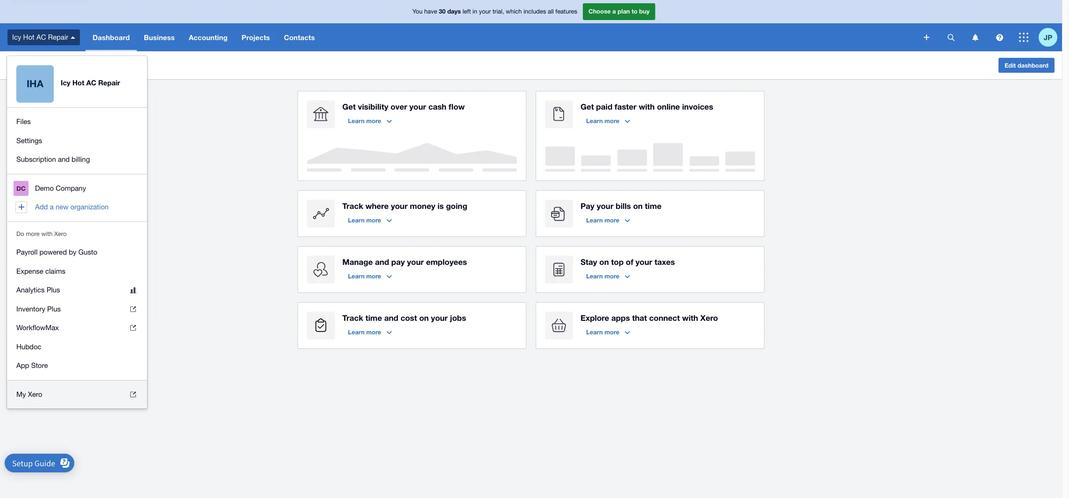 Task type: locate. For each thing, give the bounding box(es) containing it.
xero
[[54, 231, 67, 238], [700, 313, 718, 323], [28, 391, 42, 399]]

learn more down pay
[[586, 217, 620, 224]]

subscription
[[16, 156, 56, 163]]

track for track time and cost on your jobs
[[342, 313, 363, 323]]

accounting button
[[182, 23, 235, 51]]

0 vertical spatial ac
[[36, 33, 46, 41]]

in
[[473, 8, 477, 15]]

1 svg image from the left
[[948, 34, 955, 41]]

0 vertical spatial icy
[[12, 33, 21, 41]]

learn more button down paid
[[581, 114, 636, 128]]

get left paid
[[581, 102, 594, 112]]

icy hot ac repair inside icy hot ac repair popup button
[[12, 33, 68, 41]]

learn more down visibility in the left of the page
[[348, 117, 381, 125]]

1 vertical spatial track
[[342, 313, 363, 323]]

expense
[[16, 267, 43, 275]]

subscription and billing
[[16, 156, 90, 163]]

dashboard
[[1018, 62, 1049, 69]]

more down apps
[[605, 329, 620, 336]]

trial,
[[493, 8, 504, 15]]

learn for where
[[348, 217, 365, 224]]

icy hot ac repair button
[[0, 23, 86, 51]]

0 vertical spatial and
[[58, 156, 70, 163]]

and left cost
[[384, 313, 398, 323]]

learn more button down top on the bottom of the page
[[581, 269, 636, 284]]

1 horizontal spatial on
[[599, 257, 609, 267]]

2 track from the top
[[342, 313, 363, 323]]

repair
[[48, 33, 68, 41], [50, 60, 75, 70], [98, 78, 120, 87]]

files
[[16, 118, 31, 126]]

learn more button down pay your bills on time
[[581, 213, 636, 228]]

jp button
[[1039, 23, 1062, 51]]

1 vertical spatial plus
[[47, 305, 61, 313]]

1 vertical spatial on
[[599, 257, 609, 267]]

learn more down where
[[348, 217, 381, 224]]

1 horizontal spatial a
[[613, 8, 616, 15]]

0 horizontal spatial on
[[419, 313, 429, 323]]

more right do
[[26, 231, 40, 238]]

icy
[[12, 33, 21, 41], [7, 60, 19, 70], [61, 78, 70, 87]]

more down pay your bills on time
[[605, 217, 620, 224]]

paid
[[596, 102, 613, 112]]

taxes icon image
[[545, 256, 573, 284]]

learn down explore
[[586, 329, 603, 336]]

learn more down paid
[[586, 117, 620, 125]]

0 vertical spatial on
[[633, 201, 643, 211]]

do more with xero group
[[7, 239, 147, 380]]

learn more for on
[[586, 273, 620, 280]]

a left the plan
[[613, 8, 616, 15]]

learn more for visibility
[[348, 117, 381, 125]]

learn
[[348, 117, 365, 125], [586, 117, 603, 125], [348, 217, 365, 224], [586, 217, 603, 224], [348, 273, 365, 280], [586, 273, 603, 280], [348, 329, 365, 336], [586, 329, 603, 336]]

learn for on
[[586, 273, 603, 280]]

do
[[16, 231, 24, 238]]

learn more for where
[[348, 217, 381, 224]]

xero right my
[[28, 391, 42, 399]]

2 vertical spatial icy
[[61, 78, 70, 87]]

learn more for your
[[586, 217, 620, 224]]

more down track time and cost on your jobs
[[366, 329, 381, 336]]

inventory plus
[[16, 305, 61, 313]]

navigation
[[86, 23, 917, 51], [7, 174, 147, 222]]

employees icon image
[[307, 256, 335, 284]]

you have 30 days left in your trial, which includes all features
[[412, 8, 577, 15]]

and left pay
[[375, 257, 389, 267]]

manage
[[342, 257, 373, 267]]

0 vertical spatial a
[[613, 8, 616, 15]]

group
[[7, 108, 147, 174]]

more for track where your money is going
[[366, 217, 381, 224]]

ac inside popup button
[[36, 33, 46, 41]]

more down paid
[[605, 117, 620, 125]]

0 vertical spatial track
[[342, 201, 363, 211]]

of
[[626, 257, 633, 267]]

more for manage and pay your employees
[[366, 273, 381, 280]]

0 vertical spatial hot
[[23, 33, 34, 41]]

banking preview line graph image
[[307, 143, 517, 172]]

on right cost
[[419, 313, 429, 323]]

learn down paid
[[586, 117, 603, 125]]

0 horizontal spatial xero
[[28, 391, 42, 399]]

learn down stay
[[586, 273, 603, 280]]

learn more button down apps
[[581, 325, 636, 340]]

more down top on the bottom of the page
[[605, 273, 620, 280]]

is
[[438, 201, 444, 211]]

a for new
[[50, 203, 54, 211]]

track
[[342, 201, 363, 211], [342, 313, 363, 323]]

more down manage
[[366, 273, 381, 280]]

learn more button down where
[[342, 213, 398, 228]]

0 horizontal spatial time
[[365, 313, 382, 323]]

pay your bills on time
[[581, 201, 662, 211]]

your
[[479, 8, 491, 15], [409, 102, 426, 112], [391, 201, 408, 211], [597, 201, 614, 211], [407, 257, 424, 267], [636, 257, 652, 267], [431, 313, 448, 323]]

2 vertical spatial xero
[[28, 391, 42, 399]]

plus for inventory plus
[[47, 305, 61, 313]]

0 vertical spatial navigation
[[86, 23, 917, 51]]

pay
[[391, 257, 405, 267]]

0 vertical spatial repair
[[48, 33, 68, 41]]

0 horizontal spatial get
[[342, 102, 356, 112]]

my xero
[[16, 391, 42, 399]]

time
[[645, 201, 662, 211], [365, 313, 382, 323]]

plus down the 'claims'
[[47, 286, 60, 294]]

2 vertical spatial ac
[[86, 78, 96, 87]]

learn right the projects icon
[[348, 329, 365, 336]]

learn more button for visibility
[[342, 114, 398, 128]]

svg image
[[1019, 33, 1029, 42], [972, 34, 978, 41], [924, 35, 930, 40], [71, 36, 75, 39]]

learn more down manage
[[348, 273, 381, 280]]

explore apps that connect with xero
[[581, 313, 718, 323]]

2 horizontal spatial xero
[[700, 313, 718, 323]]

1 get from the left
[[342, 102, 356, 112]]

more down where
[[366, 217, 381, 224]]

my xero link
[[7, 386, 147, 405]]

jp
[[1044, 33, 1052, 41]]

1 track from the top
[[342, 201, 363, 211]]

get left visibility in the left of the page
[[342, 102, 356, 112]]

navigation containing dashboard
[[86, 23, 917, 51]]

store
[[31, 362, 48, 370]]

plus
[[47, 286, 60, 294], [47, 305, 61, 313]]

cost
[[401, 313, 417, 323]]

more down visibility in the left of the page
[[366, 117, 381, 125]]

group inside iha banner
[[7, 108, 147, 174]]

learn more down track time and cost on your jobs
[[348, 329, 381, 336]]

bills
[[616, 201, 631, 211]]

employees
[[426, 257, 467, 267]]

and for subscription
[[58, 156, 70, 163]]

1 vertical spatial navigation
[[7, 174, 147, 222]]

1 vertical spatial icy
[[7, 60, 19, 70]]

left
[[463, 8, 471, 15]]

learn for your
[[586, 217, 603, 224]]

with right connect at the bottom of the page
[[682, 313, 698, 323]]

learn more button
[[342, 114, 398, 128], [581, 114, 636, 128], [342, 213, 398, 228], [581, 213, 636, 228], [342, 269, 398, 284], [581, 269, 636, 284], [342, 325, 398, 340], [581, 325, 636, 340]]

get for get visibility over your cash flow
[[342, 102, 356, 112]]

learn more for and
[[348, 273, 381, 280]]

learn more button down track time and cost on your jobs
[[342, 325, 398, 340]]

1 vertical spatial and
[[375, 257, 389, 267]]

with up powered
[[41, 231, 53, 238]]

learn more down stay
[[586, 273, 620, 280]]

invoices icon image
[[545, 100, 573, 128]]

learn right track money icon
[[348, 217, 365, 224]]

learn more
[[348, 117, 381, 125], [586, 117, 620, 125], [348, 217, 381, 224], [586, 217, 620, 224], [348, 273, 381, 280], [586, 273, 620, 280], [348, 329, 381, 336], [586, 329, 620, 336]]

learn down manage
[[348, 273, 365, 280]]

on left top on the bottom of the page
[[599, 257, 609, 267]]

on
[[633, 201, 643, 211], [599, 257, 609, 267], [419, 313, 429, 323]]

1 horizontal spatial time
[[645, 201, 662, 211]]

0 vertical spatial icy hot ac repair
[[12, 33, 68, 41]]

group containing files
[[7, 108, 147, 174]]

to
[[632, 8, 638, 15]]

0 vertical spatial with
[[639, 102, 655, 112]]

0 vertical spatial time
[[645, 201, 662, 211]]

0 horizontal spatial svg image
[[948, 34, 955, 41]]

time right the bills
[[645, 201, 662, 211]]

invoices preview bar graph image
[[545, 143, 755, 172]]

learn down visibility in the left of the page
[[348, 117, 365, 125]]

1 horizontal spatial svg image
[[996, 34, 1003, 41]]

projects button
[[235, 23, 277, 51]]

2 get from the left
[[581, 102, 594, 112]]

and left billing
[[58, 156, 70, 163]]

learn more button for where
[[342, 213, 398, 228]]

dashboard link
[[86, 23, 137, 51]]

1 vertical spatial with
[[41, 231, 53, 238]]

learn more down explore
[[586, 329, 620, 336]]

xero up the payroll powered by gusto
[[54, 231, 67, 238]]

2 svg image from the left
[[996, 34, 1003, 41]]

learn for and
[[348, 273, 365, 280]]

learn more button for your
[[581, 213, 636, 228]]

pay
[[581, 201, 595, 211]]

with
[[639, 102, 655, 112], [41, 231, 53, 238], [682, 313, 698, 323]]

hubdoc
[[16, 343, 41, 351]]

time left cost
[[365, 313, 382, 323]]

buy
[[639, 8, 650, 15]]

ac
[[36, 33, 46, 41], [36, 60, 48, 70], [86, 78, 96, 87]]

xero right connect at the bottom of the page
[[700, 313, 718, 323]]

bills icon image
[[545, 200, 573, 228]]

1 horizontal spatial xero
[[54, 231, 67, 238]]

2 vertical spatial with
[[682, 313, 698, 323]]

learn more button for apps
[[581, 325, 636, 340]]

going
[[446, 201, 467, 211]]

dashboard
[[93, 33, 130, 42]]

get paid faster with online invoices
[[581, 102, 713, 112]]

0 horizontal spatial a
[[50, 203, 54, 211]]

with right the faster
[[639, 102, 655, 112]]

learn down pay
[[586, 217, 603, 224]]

0 horizontal spatial with
[[41, 231, 53, 238]]

a
[[613, 8, 616, 15], [50, 203, 54, 211]]

svg image
[[948, 34, 955, 41], [996, 34, 1003, 41]]

0 vertical spatial plus
[[47, 286, 60, 294]]

demo company
[[35, 184, 86, 192]]

1 vertical spatial a
[[50, 203, 54, 211]]

choose a plan to buy
[[589, 8, 650, 15]]

on right the bills
[[633, 201, 643, 211]]

do more with xero
[[16, 231, 67, 238]]

plus right inventory
[[47, 305, 61, 313]]

a inside "navigation"
[[50, 203, 54, 211]]

a right add
[[50, 203, 54, 211]]

2 vertical spatial hot
[[72, 78, 84, 87]]

track left where
[[342, 201, 363, 211]]

learn more button down manage
[[342, 269, 398, 284]]

and inside 'link'
[[58, 156, 70, 163]]

track right the projects icon
[[342, 313, 363, 323]]

business button
[[137, 23, 182, 51]]

1 horizontal spatial get
[[581, 102, 594, 112]]

and
[[58, 156, 70, 163], [375, 257, 389, 267], [384, 313, 398, 323]]

2 vertical spatial icy hot ac repair
[[61, 78, 120, 87]]

choose
[[589, 8, 611, 15]]

more
[[366, 117, 381, 125], [605, 117, 620, 125], [366, 217, 381, 224], [605, 217, 620, 224], [26, 231, 40, 238], [366, 273, 381, 280], [605, 273, 620, 280], [366, 329, 381, 336], [605, 329, 620, 336]]

learn more button down visibility in the left of the page
[[342, 114, 398, 128]]

1 vertical spatial hot
[[21, 60, 34, 70]]

flow
[[449, 102, 465, 112]]

1 vertical spatial time
[[365, 313, 382, 323]]

repair inside popup button
[[48, 33, 68, 41]]



Task type: vqa. For each thing, say whether or not it's contained in the screenshot.
Choose
yes



Task type: describe. For each thing, give the bounding box(es) containing it.
2 horizontal spatial with
[[682, 313, 698, 323]]

1 vertical spatial ac
[[36, 60, 48, 70]]

iha
[[27, 78, 43, 90]]

learn for visibility
[[348, 117, 365, 125]]

1 vertical spatial xero
[[700, 313, 718, 323]]

learn for apps
[[586, 329, 603, 336]]

billing
[[72, 156, 90, 163]]

1 horizontal spatial with
[[639, 102, 655, 112]]

company
[[56, 184, 86, 192]]

track money icon image
[[307, 200, 335, 228]]

app store link
[[7, 357, 147, 376]]

accounting
[[189, 33, 228, 42]]

top
[[611, 257, 624, 267]]

my
[[16, 391, 26, 399]]

hot inside popup button
[[23, 33, 34, 41]]

projects
[[242, 33, 270, 42]]

learn more for apps
[[586, 329, 620, 336]]

business
[[144, 33, 175, 42]]

payroll
[[16, 249, 38, 256]]

have
[[424, 8, 437, 15]]

explore
[[581, 313, 609, 323]]

a for plan
[[613, 8, 616, 15]]

analytics plus
[[16, 286, 60, 294]]

analytics
[[16, 286, 45, 294]]

manage and pay your employees
[[342, 257, 467, 267]]

payroll powered by gusto
[[16, 249, 97, 256]]

stay on top of your taxes
[[581, 257, 675, 267]]

2 vertical spatial on
[[419, 313, 429, 323]]

workflowmax
[[16, 324, 59, 332]]

invoices
[[682, 102, 713, 112]]

taxes
[[655, 257, 675, 267]]

more for get paid faster with online invoices
[[605, 117, 620, 125]]

which
[[506, 8, 522, 15]]

2 horizontal spatial on
[[633, 201, 643, 211]]

track where your money is going
[[342, 201, 467, 211]]

more for explore apps that connect with xero
[[605, 329, 620, 336]]

new
[[56, 203, 69, 211]]

expense claims link
[[7, 262, 147, 281]]

settings
[[16, 137, 42, 145]]

gusto
[[78, 249, 97, 256]]

faster
[[615, 102, 637, 112]]

days
[[447, 8, 461, 15]]

navigation containing demo company
[[7, 174, 147, 222]]

0 vertical spatial xero
[[54, 231, 67, 238]]

stay
[[581, 257, 597, 267]]

track for track where your money is going
[[342, 201, 363, 211]]

expense claims
[[16, 267, 65, 275]]

more for stay on top of your taxes
[[605, 273, 620, 280]]

your inside you have 30 days left in your trial, which includes all features
[[479, 8, 491, 15]]

visibility
[[358, 102, 388, 112]]

more for pay your bills on time
[[605, 217, 620, 224]]

subscription and billing link
[[7, 150, 147, 169]]

organization
[[70, 203, 109, 211]]

analytics plus link
[[7, 281, 147, 300]]

more for get visibility over your cash flow
[[366, 117, 381, 125]]

get visibility over your cash flow
[[342, 102, 465, 112]]

cash
[[428, 102, 447, 112]]

2 vertical spatial and
[[384, 313, 398, 323]]

edit
[[1005, 62, 1016, 69]]

add
[[35, 203, 48, 211]]

banking icon image
[[307, 100, 335, 128]]

iha banner
[[0, 0, 1062, 409]]

that
[[632, 313, 647, 323]]

2 vertical spatial repair
[[98, 78, 120, 87]]

svg image inside icy hot ac repair popup button
[[71, 36, 75, 39]]

edit dashboard button
[[999, 58, 1055, 73]]

hubdoc link
[[7, 338, 147, 357]]

workflowmax link
[[7, 319, 147, 338]]

get for get paid faster with online invoices
[[581, 102, 594, 112]]

online
[[657, 102, 680, 112]]

learn more for paid
[[586, 117, 620, 125]]

track time and cost on your jobs
[[342, 313, 466, 323]]

1 vertical spatial repair
[[50, 60, 75, 70]]

app store
[[16, 362, 48, 370]]

files link
[[7, 113, 147, 131]]

and for manage
[[375, 257, 389, 267]]

learn more button for paid
[[581, 114, 636, 128]]

plan
[[618, 8, 630, 15]]

where
[[365, 201, 389, 211]]

contacts button
[[277, 23, 322, 51]]

learn more for time
[[348, 329, 381, 336]]

projects icon image
[[307, 312, 335, 340]]

add-ons icon image
[[545, 312, 573, 340]]

payroll powered by gusto link
[[7, 243, 147, 262]]

you
[[412, 8, 423, 15]]

more inside iha banner
[[26, 231, 40, 238]]

inventory plus link
[[7, 300, 147, 319]]

learn for time
[[348, 329, 365, 336]]

by
[[69, 249, 76, 256]]

money
[[410, 201, 435, 211]]

1 vertical spatial icy hot ac repair
[[7, 60, 75, 70]]

demo company link
[[7, 179, 147, 198]]

icy inside popup button
[[12, 33, 21, 41]]

learn for paid
[[586, 117, 603, 125]]

more for track time and cost on your jobs
[[366, 329, 381, 336]]

30
[[439, 8, 446, 15]]

add a new organization link
[[7, 198, 147, 217]]

claims
[[45, 267, 65, 275]]

edit dashboard
[[1005, 62, 1049, 69]]

connect
[[649, 313, 680, 323]]

plus for analytics plus
[[47, 286, 60, 294]]

learn more button for and
[[342, 269, 398, 284]]

app
[[16, 362, 29, 370]]

jobs
[[450, 313, 466, 323]]

powered
[[39, 249, 67, 256]]

add a new organization
[[35, 203, 109, 211]]

features
[[556, 8, 577, 15]]

settings link
[[7, 131, 147, 150]]

over
[[391, 102, 407, 112]]

learn more button for time
[[342, 325, 398, 340]]

learn more button for on
[[581, 269, 636, 284]]

all
[[548, 8, 554, 15]]

with inside iha banner
[[41, 231, 53, 238]]



